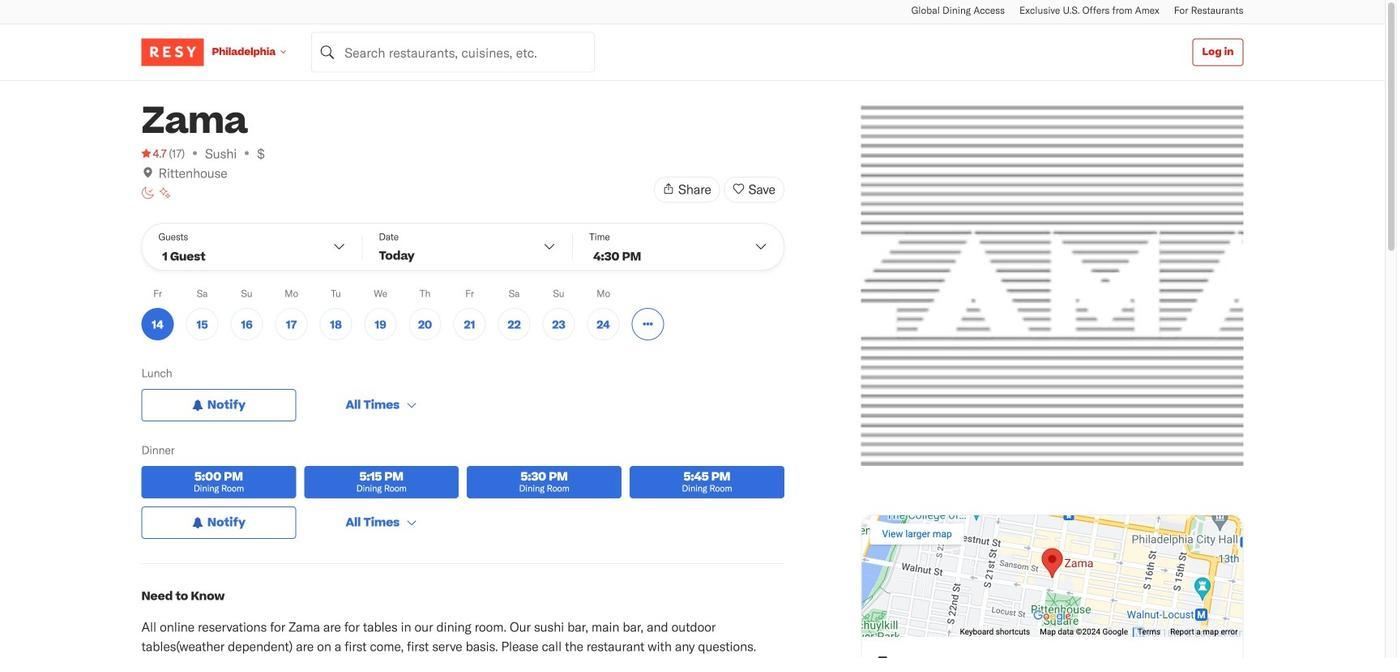 Task type: describe. For each thing, give the bounding box(es) containing it.
Search restaurants, cuisines, etc. text field
[[312, 32, 595, 73]]

4.7 out of 5 stars image
[[141, 145, 166, 161]]



Task type: locate. For each thing, give the bounding box(es) containing it.
None field
[[312, 32, 595, 73]]



Task type: vqa. For each thing, say whether or not it's contained in the screenshot.
4.5 Out Of 5 Stars icon
no



